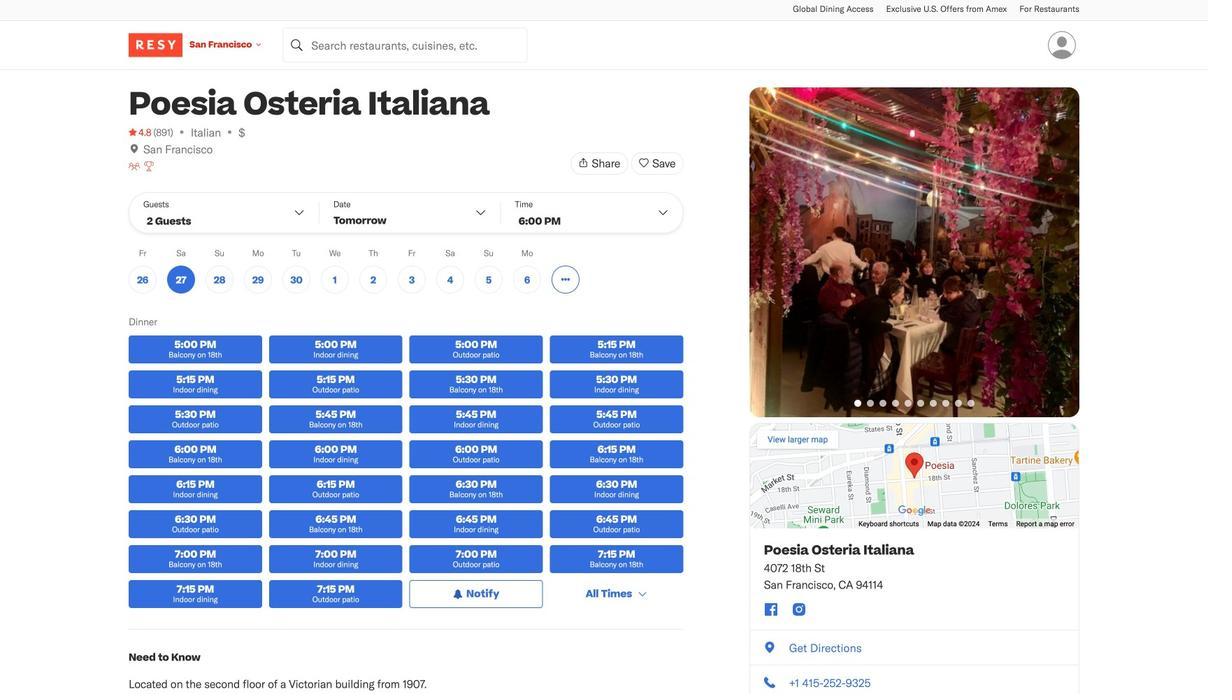 Task type: describe. For each thing, give the bounding box(es) containing it.
Search restaurants, cuisines, etc. text field
[[283, 28, 527, 63]]

4.8 out of 5 stars image
[[129, 125, 151, 139]]



Task type: locate. For each thing, give the bounding box(es) containing it.
None field
[[283, 28, 527, 63]]

891 reviews element
[[153, 125, 173, 139]]



